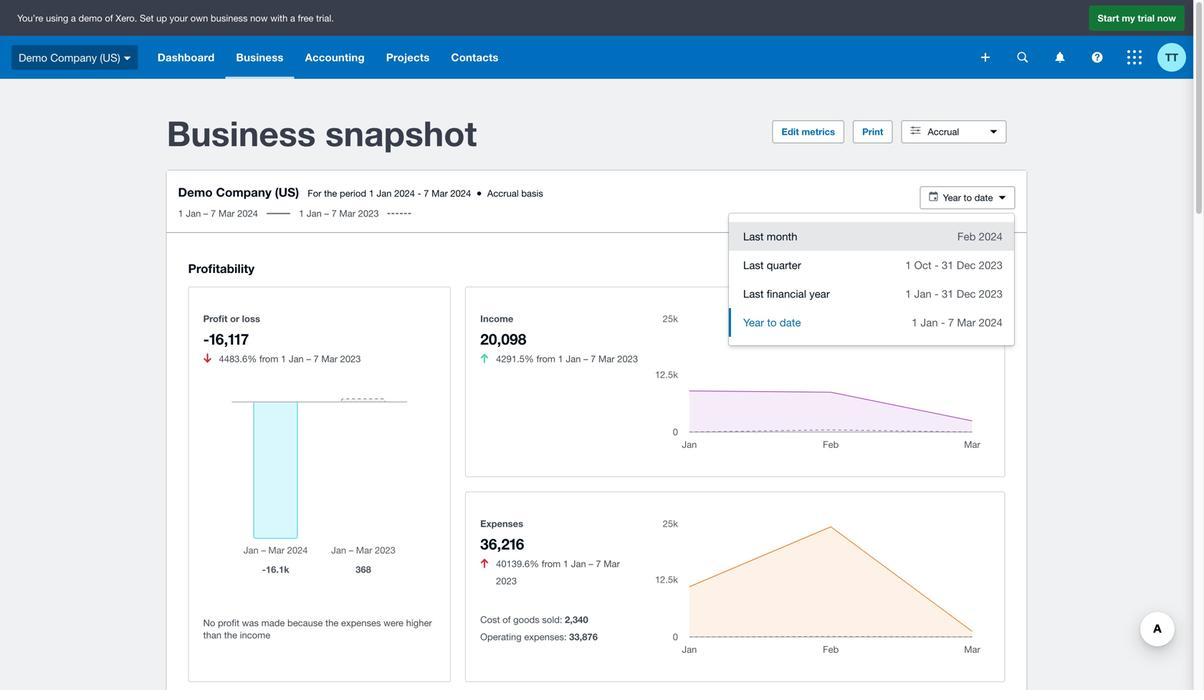 Task type: vqa. For each thing, say whether or not it's contained in the screenshot.
Sales (400) link
no



Task type: describe. For each thing, give the bounding box(es) containing it.
positive sentiment image
[[481, 354, 489, 363]]

sold:
[[542, 614, 562, 625]]

for the period 1 jan 2024 - 7 mar 2024  ●  accrual basis
[[308, 188, 543, 199]]

1 vertical spatial the
[[325, 618, 339, 629]]

period list box
[[729, 214, 1014, 345]]

– for 36,216
[[589, 558, 593, 569]]

date inside popup button
[[975, 192, 993, 203]]

from for 36,216
[[542, 558, 561, 569]]

metrics
[[802, 126, 835, 137]]

profit
[[203, 313, 228, 324]]

accrual button
[[901, 120, 1007, 143]]

no profit was made because the expenses were higher than the income
[[203, 618, 432, 641]]

operating
[[480, 631, 522, 642]]

with
[[270, 12, 288, 23]]

last for last financial year
[[743, 287, 764, 300]]

business for business
[[236, 51, 284, 64]]

cost of goods sold: 2,340 operating expenses: 33,876
[[480, 614, 598, 642]]

33,876
[[569, 631, 598, 642]]

were
[[384, 618, 404, 629]]

expenses
[[480, 518, 523, 529]]

than
[[203, 630, 222, 641]]

higher
[[406, 618, 432, 629]]

last financial year
[[743, 287, 830, 300]]

1 vertical spatial accrual
[[487, 188, 519, 199]]

negative sentiment image for 36,216
[[481, 559, 489, 568]]

jan down for
[[307, 208, 322, 219]]

using
[[46, 12, 68, 23]]

1 now from the left
[[250, 12, 268, 23]]

last for last quarter
[[743, 259, 764, 271]]

up
[[156, 12, 167, 23]]

trial
[[1138, 12, 1155, 23]]

tt button
[[1158, 36, 1193, 79]]

– for 20,098
[[583, 353, 588, 364]]

1 jan - 7 mar 2024
[[912, 316, 1003, 329]]

to inside popup button
[[964, 192, 972, 203]]

demo inside "popup button"
[[19, 51, 47, 64]]

4291.5%
[[496, 353, 534, 364]]

business button
[[225, 36, 294, 79]]

last quarter
[[743, 259, 801, 271]]

of inside banner
[[105, 12, 113, 23]]

2024 for for the period 1 jan 2024 - 7 mar 2024  ●  accrual basis
[[394, 188, 415, 199]]

year
[[809, 287, 830, 300]]

4291.5% from 1 jan – 7 mar 2023
[[496, 353, 638, 364]]

year inside period 'list box'
[[743, 316, 764, 329]]

2024 for 1 jan – 7 mar 2024
[[237, 208, 258, 219]]

financial
[[767, 287, 806, 300]]

2 a from the left
[[290, 12, 295, 23]]

– for or
[[306, 353, 311, 364]]

jan inside 40139.6% from 1 jan – 7 mar 2023
[[571, 558, 586, 569]]

2 vertical spatial the
[[224, 630, 237, 641]]

income 20,098
[[480, 313, 526, 348]]

2 now from the left
[[1157, 12, 1176, 23]]

40139.6%
[[496, 558, 539, 569]]

1 vertical spatial company
[[216, 185, 272, 199]]

no
[[203, 618, 215, 629]]

- inside "profit or loss -16,117"
[[203, 330, 209, 348]]

jan right 4291.5%
[[566, 353, 581, 364]]

2024 for 1 jan - 7 mar 2024
[[979, 316, 1003, 329]]

month
[[767, 230, 797, 243]]

edit metrics button
[[772, 120, 844, 143]]

of inside cost of goods sold: 2,340 operating expenses: 33,876
[[503, 614, 511, 625]]

trial.
[[316, 12, 334, 23]]

you're using a demo of xero. set up your own business now with a free trial.
[[17, 12, 334, 23]]

1 horizontal spatial (us)
[[275, 185, 299, 199]]

profitability
[[188, 261, 254, 276]]

feb
[[958, 230, 976, 243]]

last month
[[743, 230, 797, 243]]

date inside period 'list box'
[[780, 316, 801, 329]]

income
[[240, 630, 270, 641]]

year to date inside popup button
[[943, 192, 993, 203]]

loss
[[242, 313, 260, 324]]

2023 inside 40139.6% from 1 jan – 7 mar 2023
[[496, 575, 517, 587]]

accounting button
[[294, 36, 375, 79]]

demo company (us) button
[[0, 36, 147, 79]]

oct
[[914, 259, 932, 271]]

demo company (us) inside "popup button"
[[19, 51, 120, 64]]

svg image inside the demo company (us) "popup button"
[[124, 56, 131, 60]]

1 inside 40139.6% from 1 jan – 7 mar 2023
[[563, 558, 568, 569]]

tt
[[1165, 51, 1178, 64]]

set
[[140, 12, 154, 23]]

business
[[211, 12, 248, 23]]

jan up profitability at the top
[[186, 208, 201, 219]]

- for year to date
[[941, 316, 945, 329]]

demo
[[78, 12, 102, 23]]

own
[[190, 12, 208, 23]]

projects button
[[375, 36, 440, 79]]

made
[[261, 618, 285, 629]]

1 horizontal spatial svg image
[[1127, 50, 1142, 65]]

expenses:
[[524, 631, 567, 642]]

(us) inside "popup button"
[[100, 51, 120, 64]]



Task type: locate. For each thing, give the bounding box(es) containing it.
to inside period 'list box'
[[767, 316, 777, 329]]

projects
[[386, 51, 430, 64]]

business snapshot
[[167, 113, 477, 154]]

profit
[[218, 618, 239, 629]]

to
[[964, 192, 972, 203], [767, 316, 777, 329]]

your
[[170, 12, 188, 23]]

1 horizontal spatial year to date
[[943, 192, 993, 203]]

0 vertical spatial year
[[943, 192, 961, 203]]

of
[[105, 12, 113, 23], [503, 614, 511, 625]]

1 vertical spatial dec
[[957, 287, 976, 300]]

4483.6% from 1 jan – 7 mar 2023
[[219, 353, 361, 364]]

from for -16,117
[[259, 353, 278, 364]]

0 vertical spatial to
[[964, 192, 972, 203]]

from for 20,098
[[537, 353, 556, 364]]

1 vertical spatial (us)
[[275, 185, 299, 199]]

date up feb 2024
[[975, 192, 993, 203]]

period
[[340, 188, 366, 199]]

0 vertical spatial demo company (us)
[[19, 51, 120, 64]]

0 horizontal spatial accrual
[[487, 188, 519, 199]]

1 last from the top
[[743, 230, 764, 243]]

4483.6%
[[219, 353, 257, 364]]

dec for oct
[[957, 259, 976, 271]]

jan
[[377, 188, 392, 199], [186, 208, 201, 219], [307, 208, 322, 219], [914, 287, 932, 300], [921, 316, 938, 329], [289, 353, 304, 364], [566, 353, 581, 364], [571, 558, 586, 569]]

dashboard link
[[147, 36, 225, 79]]

a left free
[[290, 12, 295, 23]]

0 horizontal spatial to
[[767, 316, 777, 329]]

of left the xero.
[[105, 12, 113, 23]]

year inside popup button
[[943, 192, 961, 203]]

1 vertical spatial demo company (us)
[[178, 185, 299, 199]]

2 last from the top
[[743, 259, 764, 271]]

1 horizontal spatial demo company (us)
[[178, 185, 299, 199]]

expenses 36,216
[[480, 518, 524, 553]]

business for business snapshot
[[167, 113, 316, 154]]

jan right 4483.6%
[[289, 353, 304, 364]]

2 vertical spatial last
[[743, 287, 764, 300]]

0 vertical spatial date
[[975, 192, 993, 203]]

1 horizontal spatial of
[[503, 614, 511, 625]]

jan down oct
[[914, 287, 932, 300]]

mar inside period 'list box'
[[957, 316, 976, 329]]

date
[[975, 192, 993, 203], [780, 316, 801, 329]]

1 jan - 31 dec 2023
[[905, 287, 1003, 300]]

31 right oct
[[942, 259, 954, 271]]

year to date inside period 'list box'
[[743, 316, 801, 329]]

jan down the 1 jan - 31 dec 2023
[[921, 316, 938, 329]]

year to date down 'last financial year' on the top
[[743, 316, 801, 329]]

1 horizontal spatial date
[[975, 192, 993, 203]]

1 jan – 7 mar 2024
[[178, 208, 258, 219]]

profit or loss -16,117
[[203, 313, 260, 348]]

(us) left for
[[275, 185, 299, 199]]

2,340
[[565, 614, 588, 625]]

demo
[[19, 51, 47, 64], [178, 185, 213, 199]]

year
[[943, 192, 961, 203], [743, 316, 764, 329]]

0 vertical spatial (us)
[[100, 51, 120, 64]]

last left month
[[743, 230, 764, 243]]

0 vertical spatial year to date
[[943, 192, 993, 203]]

7 inside 40139.6% from 1 jan – 7 mar 2023
[[596, 558, 601, 569]]

accrual left basis
[[487, 188, 519, 199]]

a right using
[[71, 12, 76, 23]]

0 horizontal spatial demo
[[19, 51, 47, 64]]

0 horizontal spatial negative sentiment image
[[204, 354, 211, 363]]

banner containing dashboard
[[0, 0, 1193, 79]]

- down snapshot
[[418, 188, 421, 199]]

0 horizontal spatial (us)
[[100, 51, 120, 64]]

1 vertical spatial demo
[[178, 185, 213, 199]]

now right trial
[[1157, 12, 1176, 23]]

0 vertical spatial last
[[743, 230, 764, 243]]

none field containing last month
[[728, 213, 1015, 346]]

or
[[230, 313, 239, 324]]

from right 40139.6%
[[542, 558, 561, 569]]

dec
[[957, 259, 976, 271], [957, 287, 976, 300]]

svg image
[[1017, 52, 1028, 63], [1092, 52, 1103, 63], [981, 53, 990, 62], [124, 56, 131, 60]]

free
[[298, 12, 314, 23]]

1 vertical spatial date
[[780, 316, 801, 329]]

company up 1 jan – 7 mar 2024 at left top
[[216, 185, 272, 199]]

-
[[418, 188, 421, 199], [935, 259, 939, 271], [935, 287, 939, 300], [941, 316, 945, 329], [203, 330, 209, 348]]

dec for jan
[[957, 287, 976, 300]]

7
[[424, 188, 429, 199], [211, 208, 216, 219], [332, 208, 337, 219], [948, 316, 954, 329], [314, 353, 319, 364], [591, 353, 596, 364], [596, 558, 601, 569]]

group containing last month
[[729, 214, 1014, 345]]

1 vertical spatial year to date
[[743, 316, 801, 329]]

1 horizontal spatial negative sentiment image
[[481, 559, 489, 568]]

to down 'last financial year' on the top
[[767, 316, 777, 329]]

last
[[743, 230, 764, 243], [743, 259, 764, 271], [743, 287, 764, 300]]

31 down 1 oct - 31 dec 2023
[[942, 287, 954, 300]]

0 vertical spatial dec
[[957, 259, 976, 271]]

1 horizontal spatial year
[[943, 192, 961, 203]]

1 vertical spatial of
[[503, 614, 511, 625]]

1 horizontal spatial now
[[1157, 12, 1176, 23]]

40139.6% from 1 jan – 7 mar 2023
[[496, 558, 620, 587]]

0 horizontal spatial svg image
[[1055, 52, 1065, 63]]

0 vertical spatial accrual
[[928, 126, 959, 137]]

20,098
[[480, 330, 526, 348]]

accrual inside popup button
[[928, 126, 959, 137]]

goods
[[513, 614, 540, 625]]

was
[[242, 618, 259, 629]]

basis
[[521, 188, 543, 199]]

dec down feb
[[957, 259, 976, 271]]

0 horizontal spatial demo company (us)
[[19, 51, 120, 64]]

expenses
[[341, 618, 381, 629]]

date down financial
[[780, 316, 801, 329]]

2024
[[394, 188, 415, 199], [450, 188, 471, 199], [237, 208, 258, 219], [979, 230, 1003, 243], [979, 316, 1003, 329]]

print
[[862, 126, 883, 137]]

demo down 'you're' in the left top of the page
[[19, 51, 47, 64]]

36,216
[[480, 535, 524, 553]]

- right oct
[[935, 259, 939, 271]]

year to date up feb
[[943, 192, 993, 203]]

the down profit
[[224, 630, 237, 641]]

snapshot
[[325, 113, 477, 154]]

0 vertical spatial company
[[50, 51, 97, 64]]

last left financial
[[743, 287, 764, 300]]

accrual up 'year to date' popup button
[[928, 126, 959, 137]]

0 horizontal spatial a
[[71, 12, 76, 23]]

– inside 40139.6% from 1 jan – 7 mar 2023
[[589, 558, 593, 569]]

1 horizontal spatial company
[[216, 185, 272, 199]]

1 vertical spatial year
[[743, 316, 764, 329]]

1 31 from the top
[[942, 259, 954, 271]]

2023
[[358, 208, 379, 219], [979, 259, 1003, 271], [979, 287, 1003, 300], [340, 353, 361, 364], [617, 353, 638, 364], [496, 575, 517, 587]]

the
[[324, 188, 337, 199], [325, 618, 339, 629], [224, 630, 237, 641]]

1 jan – 7 mar 2023
[[299, 208, 379, 219]]

(us)
[[100, 51, 120, 64], [275, 185, 299, 199]]

0 vertical spatial of
[[105, 12, 113, 23]]

31 for oct
[[942, 259, 954, 271]]

year to date button
[[920, 186, 1015, 209]]

1 dec from the top
[[957, 259, 976, 271]]

- down 1 oct - 31 dec 2023
[[935, 287, 939, 300]]

company
[[50, 51, 97, 64], [216, 185, 272, 199]]

- down profit
[[203, 330, 209, 348]]

start my trial now
[[1098, 12, 1176, 23]]

from inside 40139.6% from 1 jan – 7 mar 2023
[[542, 558, 561, 569]]

from right 4291.5%
[[537, 353, 556, 364]]

feb 2024
[[958, 230, 1003, 243]]

contacts button
[[440, 36, 509, 79]]

2 dec from the top
[[957, 287, 976, 300]]

1 vertical spatial to
[[767, 316, 777, 329]]

jan right period
[[377, 188, 392, 199]]

svg image
[[1127, 50, 1142, 65], [1055, 52, 1065, 63]]

start
[[1098, 12, 1119, 23]]

- for last financial year
[[935, 287, 939, 300]]

0 horizontal spatial company
[[50, 51, 97, 64]]

2024 right period
[[394, 188, 415, 199]]

the right for
[[324, 188, 337, 199]]

of right cost
[[503, 614, 511, 625]]

1 vertical spatial business
[[167, 113, 316, 154]]

3 last from the top
[[743, 287, 764, 300]]

- down the 1 jan - 31 dec 2023
[[941, 316, 945, 329]]

2 31 from the top
[[942, 287, 954, 300]]

1 oct - 31 dec 2023
[[905, 259, 1003, 271]]

1 vertical spatial last
[[743, 259, 764, 271]]

edit metrics
[[782, 126, 835, 137]]

company down using
[[50, 51, 97, 64]]

2024 down the 1 jan - 31 dec 2023
[[979, 316, 1003, 329]]

negative sentiment image
[[204, 354, 211, 363], [481, 559, 489, 568]]

group
[[729, 214, 1014, 345]]

from right 4483.6%
[[259, 353, 278, 364]]

you're
[[17, 12, 43, 23]]

0 vertical spatial 31
[[942, 259, 954, 271]]

negative sentiment image for -16,117
[[204, 354, 211, 363]]

year to date
[[943, 192, 993, 203], [743, 316, 801, 329]]

0 vertical spatial demo
[[19, 51, 47, 64]]

31 for jan
[[942, 287, 954, 300]]

my
[[1122, 12, 1135, 23]]

1 vertical spatial negative sentiment image
[[481, 559, 489, 568]]

edit
[[782, 126, 799, 137]]

1 horizontal spatial demo
[[178, 185, 213, 199]]

1 horizontal spatial to
[[964, 192, 972, 203]]

0 vertical spatial the
[[324, 188, 337, 199]]

last for last month
[[743, 230, 764, 243]]

0 vertical spatial business
[[236, 51, 284, 64]]

accrual
[[928, 126, 959, 137], [487, 188, 519, 199]]

a
[[71, 12, 76, 23], [290, 12, 295, 23]]

now left "with"
[[250, 12, 268, 23]]

negative sentiment image down 36,216
[[481, 559, 489, 568]]

because
[[287, 618, 323, 629]]

0 horizontal spatial date
[[780, 316, 801, 329]]

accounting
[[305, 51, 365, 64]]

print button
[[853, 120, 893, 143]]

xero.
[[116, 12, 137, 23]]

1 horizontal spatial a
[[290, 12, 295, 23]]

0 vertical spatial negative sentiment image
[[204, 354, 211, 363]]

- for last quarter
[[935, 259, 939, 271]]

0 horizontal spatial year to date
[[743, 316, 801, 329]]

year down 'last financial year' on the top
[[743, 316, 764, 329]]

1 vertical spatial 31
[[942, 287, 954, 300]]

the right because
[[325, 618, 339, 629]]

quarter
[[767, 259, 801, 271]]

last left quarter
[[743, 259, 764, 271]]

1
[[369, 188, 374, 199], [178, 208, 183, 219], [299, 208, 304, 219], [905, 259, 911, 271], [905, 287, 911, 300], [912, 316, 918, 329], [281, 353, 286, 364], [558, 353, 563, 364], [563, 558, 568, 569]]

negative sentiment image down 16,117
[[204, 354, 211, 363]]

dec up 1 jan - 7 mar 2024
[[957, 287, 976, 300]]

jan up the 2,340
[[571, 558, 586, 569]]

2024 right feb
[[979, 230, 1003, 243]]

company inside the demo company (us) "popup button"
[[50, 51, 97, 64]]

7 inside period 'list box'
[[948, 316, 954, 329]]

banner
[[0, 0, 1193, 79]]

1 horizontal spatial accrual
[[928, 126, 959, 137]]

business inside popup button
[[236, 51, 284, 64]]

2024 left basis
[[450, 188, 471, 199]]

to up feb
[[964, 192, 972, 203]]

demo company (us) up 1 jan – 7 mar 2024 at left top
[[178, 185, 299, 199]]

year up feb
[[943, 192, 961, 203]]

dashboard
[[157, 51, 215, 64]]

1 a from the left
[[71, 12, 76, 23]]

cost
[[480, 614, 500, 625]]

mar inside 40139.6% from 1 jan – 7 mar 2023
[[604, 558, 620, 569]]

group inside field
[[729, 214, 1014, 345]]

16,117
[[209, 330, 249, 348]]

demo company (us)
[[19, 51, 120, 64], [178, 185, 299, 199]]

demo company (us) down using
[[19, 51, 120, 64]]

income
[[480, 313, 513, 324]]

0 horizontal spatial of
[[105, 12, 113, 23]]

2024 up profitability at the top
[[237, 208, 258, 219]]

for
[[308, 188, 321, 199]]

contacts
[[451, 51, 499, 64]]

(us) down the xero.
[[100, 51, 120, 64]]

from
[[259, 353, 278, 364], [537, 353, 556, 364], [542, 558, 561, 569]]

0 horizontal spatial now
[[250, 12, 268, 23]]

None field
[[728, 213, 1015, 346]]

0 horizontal spatial year
[[743, 316, 764, 329]]

demo up 1 jan – 7 mar 2024 at left top
[[178, 185, 213, 199]]



